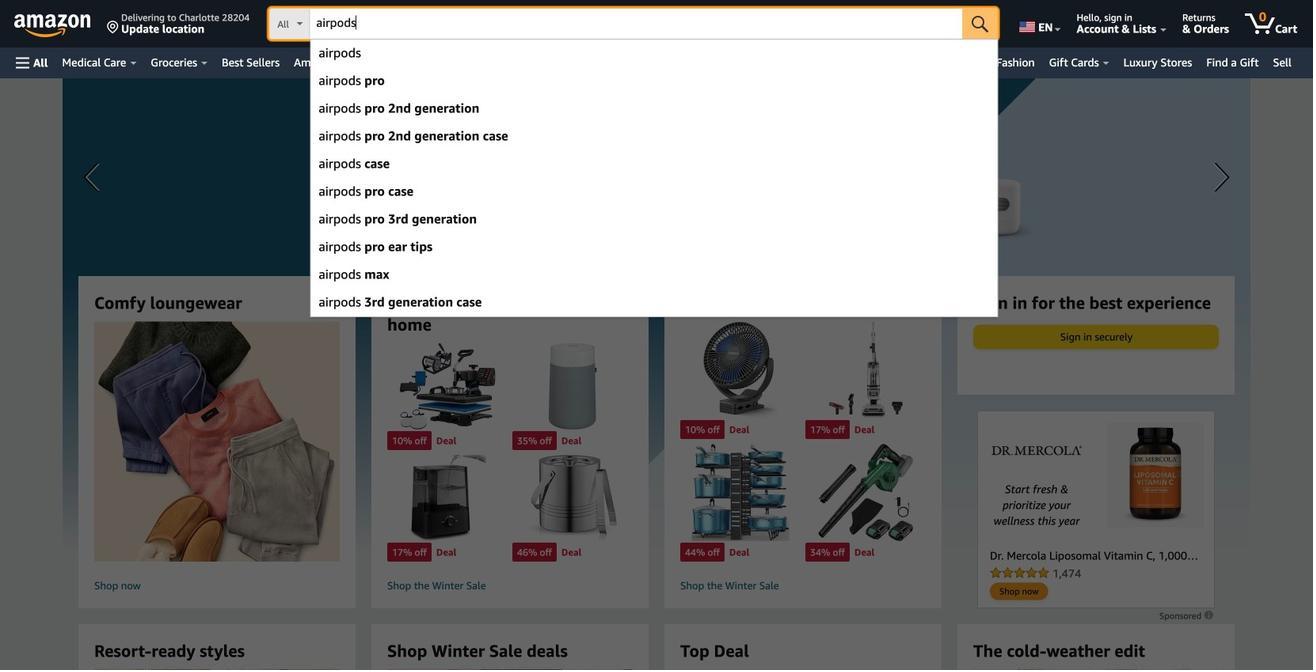 Task type: describe. For each thing, give the bounding box(es) containing it.
amazon image
[[14, 14, 91, 38]]

none submit inside "search box"
[[963, 8, 998, 40]]

comfy loungewear image
[[67, 322, 367, 562]]

blueair air purifiers for bedroom, hepasilent small room, home, pets allergies air cleaner, baby virus air purifier for nursery, blue pure 411a max image
[[513, 343, 633, 430]]

navigation navigation
[[0, 0, 1313, 318]]

ordora 8 tier pot and pan organizer rack for cabinet with 3 diy methods, adjustable organizer for pots, pans and lids image
[[680, 445, 801, 542]]

levoit 6l extra large humidifier for bedroom large room home, cool mist last 60-hour, top fill, super easy to use and clean, 360 rotation nozzle, knob control, auto shut off, quiet image
[[387, 455, 508, 542]]

create your dream smart home in the new year. works with alexa. image
[[63, 78, 1251, 554]]



Task type: locate. For each thing, give the bounding box(es) containing it.
xasla 10000mah portable rechargeable clip on fan, 8 inch battery operated fan, 24 hours work time, 4 speeds personal fan, ideal for outdoor camping golf cart home office blue image
[[680, 322, 801, 419]]

None search field
[[269, 8, 998, 41]]

Search Amazon text field
[[310, 9, 963, 39]]

main content
[[0, 78, 1313, 671]]

None submit
[[963, 8, 998, 40]]

vevor heat press 15x12 inch heat press machine 5 in 1 digital multifunctional sublimation t-shirt heat press machine for t shirts hat mug cap plate image
[[387, 343, 508, 430]]

none search field inside 'navigation' navigation
[[269, 8, 998, 41]]

kimo cordless leaf blower & vacuum with 2x2.0 battery & charger, 2-in-1 20v leaf blower cordless,150cfm lightweight mini cordless leaf vacuum, handheld electric blowers for lawn care/dust/pet hair image
[[806, 445, 926, 542]]

kenmore du4399 featherlite lift-up bagless upright vacuum 2-motor power suction lightweight carpet cleaner with hair eliminator brushroll, hepa filter and 2 cleaning tools, white image
[[806, 322, 926, 419]]

joyjolt metal double wall ice bucket with lid, ice tongs and strainer. 3l insulated ice bucket for cocktail bar, wine, home bar accessories, parties, champagne bucket. stainless steel ice buckets image
[[513, 455, 633, 542]]



Task type: vqa. For each thing, say whether or not it's contained in the screenshot.
"main content"
yes



